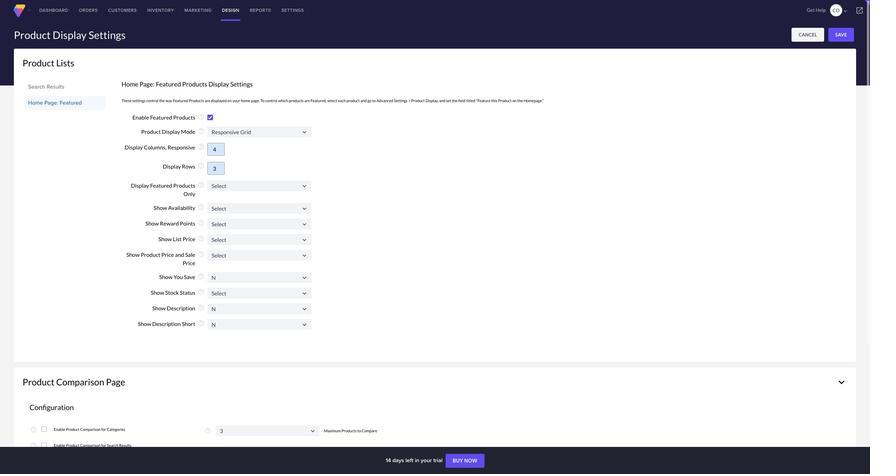 Task type: vqa. For each thing, say whether or not it's contained in the screenshot.
Hide Category help_outline
no



Task type: describe. For each thing, give the bounding box(es) containing it.
buy
[[453, 458, 464, 464]]

points
[[180, 220, 195, 227]]

sale
[[185, 251, 195, 258]]

0 vertical spatial save
[[836, 32, 848, 38]]

show for show description help_outline
[[152, 305, 166, 312]]

 for show reward points help_outline
[[301, 221, 308, 228]]

show reward points help_outline
[[146, 219, 205, 227]]

show for show you save help_outline
[[159, 274, 173, 280]]

home for home page: featured products display settings
[[122, 80, 138, 88]]

show description help_outline
[[152, 304, 205, 312]]

14 days left in your trial
[[386, 456, 444, 464]]

help
[[816, 7, 827, 13]]

buy now
[[453, 458, 478, 464]]

>
[[409, 98, 411, 103]]

display featured products only help_outline
[[131, 181, 205, 197]]

show you save help_outline
[[159, 273, 205, 280]]

 for display featured products only help_outline
[[301, 183, 308, 190]]

help_outline inside display featured products only help_outline
[[198, 181, 205, 188]]

help_outline inside show description help_outline
[[198, 304, 205, 311]]

these settings control the way featured products are displayed on your home page. to control which products are featured, select each product and go to advanced settings > product display, and set the field titled "feature this product on the homepage."
[[122, 98, 544, 103]]

1 horizontal spatial to
[[373, 98, 376, 103]]

help_outline inside show description short help_outline
[[198, 320, 205, 327]]

home
[[241, 98, 251, 103]]


[[843, 8, 849, 14]]

dashboard link
[[34, 0, 74, 21]]

products inside display featured products only help_outline
[[173, 182, 195, 189]]

maximum
[[324, 429, 341, 433]]

products
[[289, 98, 304, 103]]

display rows help_outline
[[163, 162, 205, 170]]

help_outline inside show stock status help_outline
[[198, 289, 205, 296]]


[[856, 6, 865, 15]]

description for short
[[152, 321, 181, 327]]

product comparison page
[[23, 377, 125, 388]]

design
[[222, 7, 240, 14]]

1 horizontal spatial your
[[421, 456, 432, 464]]

for for categories
[[101, 427, 106, 432]]

configuration
[[30, 403, 74, 412]]

expand_more
[[836, 377, 848, 388]]

 for show product price and sale price help_outline
[[301, 252, 308, 259]]

1 horizontal spatial results
[[119, 443, 132, 448]]

enable product comparison for search results
[[54, 443, 132, 448]]

each
[[338, 98, 346, 103]]

1 horizontal spatial search
[[107, 443, 118, 448]]

show for show list price help_outline
[[159, 236, 172, 242]]

price for help_outline
[[183, 236, 195, 242]]

0 horizontal spatial to
[[358, 429, 361, 433]]

orders
[[79, 7, 98, 14]]

reports
[[250, 7, 271, 14]]

field
[[459, 98, 466, 103]]

show stock status help_outline
[[151, 289, 205, 296]]

home page: featured link
[[28, 97, 103, 109]]

help_outline inside show availability help_outline
[[198, 204, 205, 211]]

now
[[465, 458, 478, 464]]

inventory
[[147, 7, 174, 14]]

home page: featured products display settings
[[122, 80, 253, 88]]

help_outline inside enable featured products help_outline
[[198, 113, 205, 120]]

3 the from the left
[[518, 98, 523, 103]]

featured,
[[311, 98, 327, 103]]

go
[[368, 98, 372, 103]]

display,
[[426, 98, 439, 103]]

14
[[386, 456, 391, 464]]

enable product comparison for categories
[[54, 427, 125, 432]]

featured up way
[[156, 80, 181, 88]]

 for show description short help_outline
[[301, 321, 308, 329]]

product display mode help_outline
[[141, 127, 205, 135]]

availability
[[168, 204, 195, 211]]

comparison for categories
[[80, 427, 101, 432]]

help_outline inside show list price help_outline
[[198, 235, 205, 242]]

0 vertical spatial your
[[233, 98, 240, 103]]

status
[[180, 289, 195, 296]]

2 the from the left
[[452, 98, 458, 103]]

displayed
[[211, 98, 227, 103]]

short
[[182, 321, 195, 327]]

comparison for search
[[80, 443, 101, 448]]

search results
[[28, 83, 64, 91]]

2 vertical spatial price
[[183, 260, 195, 266]]

page.
[[251, 98, 260, 103]]

to
[[261, 98, 265, 103]]

cancel
[[799, 32, 818, 38]]

page: for home page: featured products display settings
[[140, 80, 155, 88]]

search results link
[[28, 81, 103, 93]]

select
[[328, 98, 338, 103]]

help_outline inside 'show reward points help_outline'
[[198, 219, 205, 226]]

1 control from the left
[[146, 98, 159, 103]]

titled
[[467, 98, 476, 103]]

2 control from the left
[[266, 98, 278, 103]]

 for show availability help_outline
[[301, 205, 308, 212]]

homepage."
[[524, 98, 544, 103]]

rows
[[182, 163, 195, 170]]

show availability help_outline
[[154, 204, 205, 211]]

enable for enable product comparison for categories
[[54, 427, 65, 432]]

in
[[415, 456, 420, 464]]



Task type: locate. For each thing, give the bounding box(es) containing it.
description inside show description short help_outline
[[152, 321, 181, 327]]

0 horizontal spatial control
[[146, 98, 159, 103]]

cancel link
[[792, 28, 825, 42]]

1 enable from the top
[[54, 427, 65, 432]]

show for show stock status help_outline
[[151, 289, 164, 296]]

1 vertical spatial search
[[107, 443, 118, 448]]

0 vertical spatial results
[[47, 83, 64, 91]]

product display settings
[[14, 29, 126, 41]]

maximum products to compare
[[324, 429, 378, 433]]

results down categories at the bottom left
[[119, 443, 132, 448]]

display inside display columns, responsive help_outline
[[125, 144, 143, 150]]

products
[[182, 80, 207, 88], [189, 98, 204, 103], [173, 114, 195, 121], [173, 182, 195, 189], [342, 429, 357, 433]]

"feature
[[476, 98, 491, 103]]

show
[[154, 204, 167, 211], [146, 220, 159, 227], [159, 236, 172, 242], [126, 251, 140, 258], [159, 274, 173, 280], [151, 289, 164, 296], [152, 305, 166, 312], [138, 321, 151, 327]]

save down ''
[[836, 32, 848, 38]]

these
[[122, 98, 132, 103]]

0 horizontal spatial your
[[233, 98, 240, 103]]

2 enable from the top
[[54, 443, 65, 448]]

display inside 'display rows help_outline'
[[163, 163, 181, 170]]

show product price and sale price help_outline
[[126, 251, 205, 266]]

1 horizontal spatial control
[[266, 98, 278, 103]]

featured right way
[[173, 98, 188, 103]]

control right "to"
[[266, 98, 278, 103]]

show list price help_outline
[[159, 235, 205, 242]]

comparison
[[56, 377, 104, 388], [80, 427, 101, 432], [80, 443, 101, 448]]

the right set
[[452, 98, 458, 103]]

show inside show list price help_outline
[[159, 236, 172, 242]]

0 vertical spatial price
[[183, 236, 195, 242]]

1 for from the top
[[101, 427, 106, 432]]

show inside show description short help_outline
[[138, 321, 151, 327]]

home down search results
[[28, 99, 43, 107]]

settings down customers on the left of the page
[[89, 29, 126, 41]]

control right settings in the top left of the page
[[146, 98, 159, 103]]

set
[[447, 98, 452, 103]]

description down show stock status help_outline
[[167, 305, 195, 312]]

save link
[[829, 28, 855, 42]]

results
[[47, 83, 64, 91], [119, 443, 132, 448]]

settings right reports at left top
[[282, 7, 304, 14]]

list
[[173, 236, 182, 242]]

search up home page: featured
[[28, 83, 45, 91]]

display columns, responsive help_outline
[[125, 143, 205, 150]]

for left categories at the bottom left
[[101, 427, 106, 432]]

and
[[361, 98, 367, 103], [440, 98, 446, 103], [175, 251, 184, 258]]

are right products
[[305, 98, 310, 103]]

show description short help_outline
[[138, 320, 205, 327]]

help_outline inside 'display rows help_outline'
[[198, 162, 205, 169]]

are
[[205, 98, 210, 103], [305, 98, 310, 103]]

0 vertical spatial for
[[101, 427, 106, 432]]

home page: featured
[[28, 99, 82, 107]]

categories
[[107, 427, 125, 432]]

featured
[[156, 80, 181, 88], [173, 98, 188, 103], [60, 99, 82, 107], [150, 182, 172, 189]]

featured up show availability help_outline
[[150, 182, 172, 189]]

you
[[174, 274, 183, 280]]

display inside product display mode help_outline
[[162, 128, 180, 135]]

get
[[808, 7, 816, 13]]

2 are from the left
[[305, 98, 310, 103]]

advanced
[[377, 98, 394, 103]]

lists
[[56, 57, 74, 68]]

enable featured products help_outline
[[133, 113, 205, 121]]

0 horizontal spatial and
[[175, 251, 184, 258]]

to
[[373, 98, 376, 103], [358, 429, 361, 433]]

featured down search results link
[[60, 99, 82, 107]]

show for show availability help_outline
[[154, 204, 167, 211]]

to left compare at bottom left
[[358, 429, 361, 433]]

page: for home page: featured
[[44, 99, 58, 107]]

the left homepage."
[[518, 98, 523, 103]]

product
[[347, 98, 360, 103]]

1 horizontal spatial save
[[836, 32, 848, 38]]

featured inside display featured products only help_outline
[[150, 182, 172, 189]]

0 horizontal spatial results
[[47, 83, 64, 91]]

price down list
[[162, 251, 174, 258]]

1 the from the left
[[159, 98, 165, 103]]

page: down search results
[[44, 99, 58, 107]]

columns,
[[144, 144, 167, 150]]

product lists
[[23, 57, 74, 68]]

save right the you
[[184, 274, 195, 280]]

and left sale
[[175, 251, 184, 258]]

and inside show product price and sale price help_outline
[[175, 251, 184, 258]]

enable down enable product comparison for categories
[[54, 443, 65, 448]]

home
[[122, 80, 138, 88], [28, 99, 43, 107]]

left
[[406, 456, 414, 464]]

display inside display featured products only help_outline
[[131, 182, 149, 189]]

1 horizontal spatial page:
[[140, 80, 155, 88]]

help_outline inside show product price and sale price help_outline
[[198, 251, 205, 258]]

0 vertical spatial home
[[122, 80, 138, 88]]

save inside show you save help_outline
[[184, 274, 195, 280]]

on
[[228, 98, 232, 103], [513, 98, 517, 103]]

enable featured
[[133, 114, 172, 121]]

your right in
[[421, 456, 432, 464]]

on right displayed
[[228, 98, 232, 103]]

1 vertical spatial results
[[119, 443, 132, 448]]

0 vertical spatial description
[[167, 305, 195, 312]]

the left way
[[159, 98, 165, 103]]

price
[[183, 236, 195, 242], [162, 251, 174, 258], [183, 260, 195, 266]]

buy now link
[[446, 454, 485, 468]]

None text field
[[208, 162, 225, 175], [208, 250, 312, 261], [208, 272, 312, 283], [208, 288, 312, 299], [208, 319, 312, 330], [208, 162, 225, 175], [208, 250, 312, 261], [208, 272, 312, 283], [208, 288, 312, 299], [208, 319, 312, 330]]

days
[[393, 456, 404, 464]]

0 vertical spatial enable
[[54, 427, 65, 432]]

1 on from the left
[[228, 98, 232, 103]]

co 
[[833, 7, 849, 14]]

1 are from the left
[[205, 98, 210, 103]]

compare
[[362, 429, 378, 433]]

1 vertical spatial for
[[101, 443, 106, 448]]

show inside show you save help_outline
[[159, 274, 173, 280]]

settings up home
[[230, 80, 253, 88]]

reward
[[160, 220, 179, 227]]

0 horizontal spatial home
[[28, 99, 43, 107]]

0 horizontal spatial search
[[28, 83, 45, 91]]

mode
[[181, 128, 195, 135]]

co
[[833, 7, 841, 13]]

0 horizontal spatial page:
[[44, 99, 58, 107]]

page
[[106, 377, 125, 388]]

1 horizontal spatial on
[[513, 98, 517, 103]]

description down show description help_outline
[[152, 321, 181, 327]]

price inside show list price help_outline
[[183, 236, 195, 242]]

 link
[[850, 0, 871, 21]]

2 for from the top
[[101, 443, 106, 448]]

show for show reward points help_outline
[[146, 220, 159, 227]]

are left displayed
[[205, 98, 210, 103]]

product inside show product price and sale price help_outline
[[141, 251, 161, 258]]

enable for enable product comparison for search results
[[54, 443, 65, 448]]

1 vertical spatial to
[[358, 429, 361, 433]]

your
[[233, 98, 240, 103], [421, 456, 432, 464]]

this
[[492, 98, 498, 103]]

search down categories at the bottom left
[[107, 443, 118, 448]]

for
[[101, 427, 106, 432], [101, 443, 106, 448]]

enable down configuration
[[54, 427, 65, 432]]

1 vertical spatial your
[[421, 456, 432, 464]]

products inside enable featured products help_outline
[[173, 114, 195, 121]]

stock
[[165, 289, 179, 296]]

None text field
[[208, 127, 312, 137], [208, 143, 225, 156], [208, 181, 312, 191], [208, 203, 312, 214], [208, 219, 312, 229], [208, 234, 312, 245], [208, 304, 312, 314], [216, 426, 320, 436], [208, 127, 312, 137], [208, 143, 225, 156], [208, 181, 312, 191], [208, 203, 312, 214], [208, 219, 312, 229], [208, 234, 312, 245], [208, 304, 312, 314], [216, 426, 320, 436]]

0 horizontal spatial on
[[228, 98, 232, 103]]

description for help_outline
[[167, 305, 195, 312]]

price for and
[[162, 251, 174, 258]]

enable
[[54, 427, 65, 432], [54, 443, 65, 448]]

dashboard
[[39, 7, 68, 14]]

1 horizontal spatial home
[[122, 80, 138, 88]]

customers
[[108, 7, 137, 14]]

show inside show availability help_outline
[[154, 204, 167, 211]]

1 horizontal spatial the
[[452, 98, 458, 103]]

page: up settings in the top left of the page
[[140, 80, 155, 88]]

1 vertical spatial price
[[162, 251, 174, 258]]

results up home page: featured
[[47, 83, 64, 91]]

show for show description short help_outline
[[138, 321, 151, 327]]

and left set
[[440, 98, 446, 103]]

home up these
[[122, 80, 138, 88]]

0 horizontal spatial save
[[184, 274, 195, 280]]

 for product display mode help_outline
[[301, 129, 308, 136]]

which
[[278, 98, 288, 103]]

page:
[[140, 80, 155, 88], [44, 99, 58, 107]]

price down sale
[[183, 260, 195, 266]]

0 horizontal spatial are
[[205, 98, 210, 103]]

show inside show stock status help_outline
[[151, 289, 164, 296]]

1 horizontal spatial and
[[361, 98, 367, 103]]

settings
[[132, 98, 146, 103]]

on left homepage."
[[513, 98, 517, 103]]

responsive
[[168, 144, 195, 150]]

help_outline inside display columns, responsive help_outline
[[198, 143, 205, 150]]

2 vertical spatial comparison
[[80, 443, 101, 448]]

 for show description help_outline
[[301, 306, 308, 313]]

0 vertical spatial to
[[373, 98, 376, 103]]

to right go
[[373, 98, 376, 103]]

1 vertical spatial page:
[[44, 99, 58, 107]]

for for search
[[101, 443, 106, 448]]

the
[[159, 98, 165, 103], [452, 98, 458, 103], [518, 98, 523, 103]]

show inside show description help_outline
[[152, 305, 166, 312]]

2 horizontal spatial the
[[518, 98, 523, 103]]

1 vertical spatial enable
[[54, 443, 65, 448]]

show for show product price and sale price help_outline
[[126, 251, 140, 258]]

 for show you save help_outline
[[301, 274, 308, 282]]

product
[[14, 29, 51, 41], [23, 57, 54, 68], [412, 98, 425, 103], [499, 98, 512, 103], [141, 128, 161, 135], [141, 251, 161, 258], [23, 377, 54, 388], [66, 427, 80, 432], [66, 443, 80, 448]]

and left go
[[361, 98, 367, 103]]

show inside 'show reward points help_outline'
[[146, 220, 159, 227]]

price right list
[[183, 236, 195, 242]]

for down enable product comparison for categories
[[101, 443, 106, 448]]

home for home page: featured
[[28, 99, 43, 107]]

show inside show product price and sale price help_outline
[[126, 251, 140, 258]]

1 vertical spatial home
[[28, 99, 43, 107]]

2 on from the left
[[513, 98, 517, 103]]

1 vertical spatial comparison
[[80, 427, 101, 432]]

display
[[53, 29, 87, 41], [209, 80, 229, 88], [162, 128, 180, 135], [125, 144, 143, 150], [163, 163, 181, 170], [131, 182, 149, 189]]

0 vertical spatial comparison
[[56, 377, 104, 388]]

2 horizontal spatial and
[[440, 98, 446, 103]]

settings left > at the top left
[[394, 98, 408, 103]]

0 horizontal spatial the
[[159, 98, 165, 103]]

marketing
[[185, 7, 212, 14]]

help_outline inside product display mode help_outline
[[198, 127, 205, 134]]

get help
[[808, 7, 827, 13]]

trial
[[434, 456, 443, 464]]

0 vertical spatial page:
[[140, 80, 155, 88]]

only
[[184, 190, 195, 197]]

way
[[166, 98, 172, 103]]

1 horizontal spatial are
[[305, 98, 310, 103]]

description inside show description help_outline
[[167, 305, 195, 312]]

your left home
[[233, 98, 240, 103]]

help_outline inside show you save help_outline
[[198, 273, 205, 280]]

0 vertical spatial search
[[28, 83, 45, 91]]

 for show list price help_outline
[[301, 236, 308, 244]]

1 vertical spatial save
[[184, 274, 195, 280]]

1 vertical spatial description
[[152, 321, 181, 327]]

product inside product display mode help_outline
[[141, 128, 161, 135]]

 for show stock status help_outline
[[301, 290, 308, 297]]



